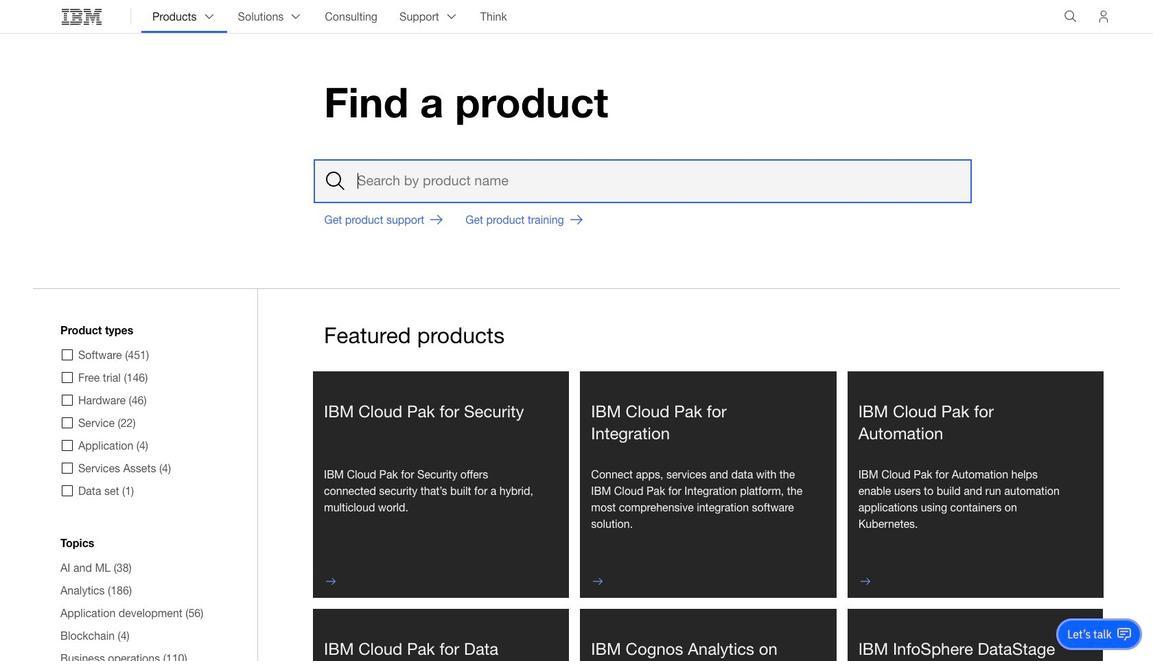 Task type: locate. For each thing, give the bounding box(es) containing it.
let's talk element
[[1068, 627, 1113, 642]]

search element
[[314, 159, 972, 203]]

Search text field
[[314, 159, 972, 203]]



